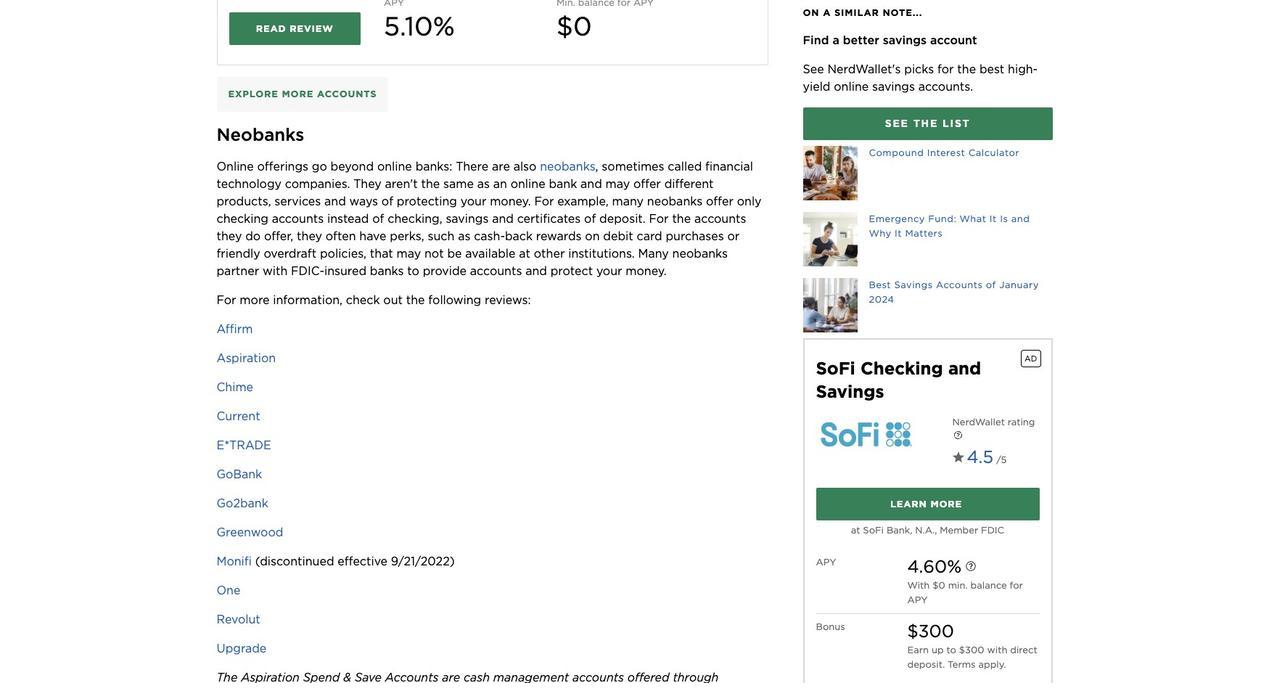 Task type: vqa. For each thing, say whether or not it's contained in the screenshot.
Current
yes



Task type: describe. For each thing, give the bounding box(es) containing it.
the right out
[[406, 293, 425, 307]]

aspiration link
[[217, 351, 276, 365]]

0 horizontal spatial $0
[[557, 10, 592, 42]]

1 horizontal spatial your
[[597, 264, 623, 278]]

gobank link
[[217, 467, 262, 481]]

the inside the see nerdwallet's picks for the best high- yield online savings accounts.
[[958, 62, 976, 76]]

upgrade link
[[217, 641, 267, 655]]

at sofi bank, n.a., member fdic
[[851, 525, 1005, 536]]

savings inside ', sometimes called financial technology companies. they aren't the same as an online bank and may offer different products, services and ways of protecting your money. for example, many neobanks offer only checking accounts instead of checking, savings and certificates of deposit. for the accounts they do offer, they often have perks, such as cash-back rewards on debit card purchases or friendly overdraft policies, that may not be available at other institutions. many neobanks partner with fdic-insured banks to provide accounts and protect your money.'
[[446, 212, 489, 225]]

back
[[505, 229, 533, 243]]

called
[[668, 159, 702, 173]]

with inside $300 earn up to $300 with direct deposit. terms apply.
[[988, 645, 1008, 655]]

list
[[943, 118, 971, 129]]

how is this rating determined? image
[[942, 421, 974, 453]]

emergency fund: what it is and why it matters link
[[803, 212, 1053, 266]]

they
[[354, 177, 382, 191]]

read review
[[256, 23, 334, 34]]

note...
[[883, 7, 923, 18]]

0 vertical spatial neobanks
[[540, 159, 596, 173]]

and up cash-
[[492, 212, 514, 225]]

upgrade
[[217, 641, 267, 655]]

explore more accounts
[[228, 88, 377, 99]]

similar
[[835, 7, 880, 18]]

go
[[312, 159, 327, 173]]

fdic-
[[291, 264, 324, 278]]

online inside ', sometimes called financial technology companies. they aren't the same as an online bank and may offer different products, services and ways of protecting your money. for example, many neobanks offer only checking accounts instead of checking, savings and certificates of deposit. for the accounts they do offer, they often have perks, such as cash-back rewards on debit card purchases or friendly overdraft policies, that may not be available at other institutions. many neobanks partner with fdic-insured banks to provide accounts and protect your money.'
[[511, 177, 546, 191]]

deposit. inside $300 earn up to $300 with direct deposit. terms apply.
[[908, 659, 945, 670]]

what
[[960, 213, 987, 224]]

0 vertical spatial as
[[477, 177, 490, 191]]

0 vertical spatial apy
[[816, 557, 837, 568]]

picks
[[905, 62, 934, 76]]

bonus
[[816, 621, 846, 632]]

1 vertical spatial for
[[649, 212, 669, 225]]

offerings
[[257, 159, 309, 173]]

savings inside 'best savings accounts of january 2024'
[[895, 279, 933, 290]]

and inside emergency fund: what it is and why it matters
[[1012, 213, 1030, 224]]

to inside $300 earn up to $300 with direct deposit. terms apply.
[[947, 645, 957, 655]]

,
[[596, 159, 599, 173]]

1 vertical spatial as
[[458, 229, 471, 243]]

and up instead
[[324, 194, 346, 208]]

beyond
[[331, 159, 374, 173]]

nerdwallet's
[[828, 62, 901, 76]]

online inside the see nerdwallet's picks for the best high- yield online savings accounts.
[[834, 80, 869, 94]]

1 horizontal spatial at
[[851, 525, 861, 536]]

see nerdwallet's picks for the best high- yield online savings accounts.
[[803, 62, 1038, 94]]

gobank
[[217, 467, 262, 481]]

banks
[[370, 264, 404, 278]]

companies.
[[285, 177, 350, 191]]

nerdwallet rating
[[953, 417, 1036, 428]]

more
[[931, 499, 963, 510]]

4.5
[[967, 446, 994, 467]]

9/21/2022)
[[391, 554, 455, 568]]

a for better
[[833, 33, 840, 47]]

and inside 'sofi checking and savings'
[[949, 358, 982, 379]]

have
[[360, 229, 387, 243]]

$0 inside with $0 min. balance for apy
[[933, 580, 946, 591]]

2 vertical spatial neobanks
[[673, 246, 728, 260]]

apply.
[[979, 659, 1006, 670]]

matters
[[906, 228, 943, 239]]

affirm
[[217, 322, 253, 336]]

0 horizontal spatial accounts
[[272, 212, 324, 225]]

%
[[947, 556, 962, 577]]

1 horizontal spatial $300
[[960, 645, 985, 655]]

$300 earn up to $300 with direct deposit. terms apply.
[[908, 621, 1038, 670]]

or
[[728, 229, 740, 243]]

0 vertical spatial offer
[[634, 177, 661, 191]]

high-
[[1008, 62, 1038, 76]]

current
[[217, 409, 260, 423]]

apy inside with $0 min. balance for apy
[[908, 595, 928, 605]]

emergency
[[869, 213, 925, 224]]

better
[[843, 33, 880, 47]]

bank,
[[887, 525, 913, 536]]

a for similar
[[823, 7, 831, 18]]

and down other
[[526, 264, 547, 278]]

monifi
[[217, 554, 252, 568]]

only
[[737, 194, 762, 208]]

e*trade link
[[217, 438, 271, 452]]

rewards
[[536, 229, 582, 243]]

revolut link
[[217, 612, 260, 626]]

best savings accounts of january 2024 link
[[803, 278, 1053, 332]]

sofi checking and savings image
[[816, 415, 918, 452]]

at inside ', sometimes called financial technology companies. they aren't the same as an online bank and may offer different products, services and ways of protecting your money. for example, many neobanks offer only checking accounts instead of checking, savings and certificates of deposit. for the accounts they do offer, they often have perks, such as cash-back rewards on debit card purchases or friendly overdraft policies, that may not be available at other institutions. many neobanks partner with fdic-insured banks to provide accounts and protect your money.'
[[519, 246, 531, 260]]

read review link
[[229, 12, 361, 45]]

checking,
[[388, 212, 443, 225]]

0 horizontal spatial your
[[461, 194, 487, 208]]

calculator
[[969, 147, 1020, 158]]

yield
[[803, 80, 831, 94]]

certificates
[[517, 212, 581, 225]]

not
[[425, 246, 444, 260]]

compound interest calculator
[[869, 147, 1020, 158]]

ways
[[350, 194, 378, 208]]

many
[[612, 194, 644, 208]]

current link
[[217, 409, 260, 423]]

1 vertical spatial sofi
[[863, 525, 884, 536]]

other
[[534, 246, 565, 260]]

accounts.
[[919, 80, 974, 94]]

explore
[[228, 88, 279, 99]]

2024
[[869, 294, 895, 305]]

interest
[[927, 147, 966, 158]]

1 vertical spatial neobanks
[[647, 194, 703, 208]]

affirm link
[[217, 322, 253, 336]]

best
[[869, 279, 891, 290]]

for inside with $0 min. balance for apy
[[1010, 580, 1023, 591]]

0 horizontal spatial money.
[[490, 194, 531, 208]]

provide
[[423, 264, 467, 278]]

neobanks
[[217, 124, 304, 145]]

institutions.
[[569, 246, 635, 260]]

more
[[282, 88, 314, 99]]

earn
[[908, 645, 929, 655]]

see for see the list
[[885, 118, 909, 129]]

the left list
[[914, 118, 939, 129]]

min.
[[949, 580, 968, 591]]

technology
[[217, 177, 282, 191]]



Task type: locate. For each thing, give the bounding box(es) containing it.
offer down sometimes
[[634, 177, 661, 191]]

0 vertical spatial savings
[[883, 33, 927, 47]]

more
[[240, 293, 270, 307]]

it left is
[[990, 213, 997, 224]]

it down "emergency"
[[895, 228, 902, 239]]

ad
[[1025, 354, 1038, 364]]

offer,
[[264, 229, 293, 243]]

0 vertical spatial online
[[834, 80, 869, 94]]

online down nerdwallet's
[[834, 80, 869, 94]]

on
[[585, 229, 600, 243]]

1 horizontal spatial a
[[833, 33, 840, 47]]

online up "aren't"
[[377, 159, 412, 173]]

your down institutions.
[[597, 264, 623, 278]]

sofi left checking on the bottom right of page
[[816, 358, 856, 379]]

monifi (discontinued effective 9/21/2022)
[[217, 554, 455, 568]]

accounts down available
[[470, 264, 522, 278]]

a right on
[[823, 7, 831, 18]]

1 horizontal spatial sofi
[[863, 525, 884, 536]]

your
[[461, 194, 487, 208], [597, 264, 623, 278]]

for up accounts.
[[938, 62, 954, 76]]

partner
[[217, 264, 259, 278]]

savings inside the see nerdwallet's picks for the best high- yield online savings accounts.
[[873, 80, 915, 94]]

2 horizontal spatial online
[[834, 80, 869, 94]]

at left bank,
[[851, 525, 861, 536]]

savings down note...
[[883, 33, 927, 47]]

at down back at the left of the page
[[519, 246, 531, 260]]

savings up sofi checking and savings image
[[816, 381, 884, 402]]

of
[[382, 194, 394, 208], [373, 212, 384, 225], [584, 212, 596, 225], [986, 279, 997, 290]]

a right find
[[833, 33, 840, 47]]

savings down picks
[[873, 80, 915, 94]]

2 horizontal spatial accounts
[[695, 212, 747, 225]]

online
[[217, 159, 254, 173]]

checking
[[217, 212, 269, 225]]

0 horizontal spatial to
[[407, 264, 420, 278]]

savings
[[895, 279, 933, 290], [816, 381, 884, 402]]

may up many
[[606, 177, 630, 191]]

they up friendly
[[217, 229, 242, 243]]

to right the banks
[[407, 264, 420, 278]]

1 vertical spatial may
[[397, 246, 421, 260]]

1 vertical spatial to
[[947, 645, 957, 655]]

2 vertical spatial online
[[511, 177, 546, 191]]

1 horizontal spatial see
[[885, 118, 909, 129]]

0 horizontal spatial for
[[938, 62, 954, 76]]

1 horizontal spatial online
[[511, 177, 546, 191]]

as left an at the top left of page
[[477, 177, 490, 191]]

e*trade
[[217, 438, 271, 452]]

greenwood
[[217, 525, 283, 539]]

with inside ', sometimes called financial technology companies. they aren't the same as an online bank and may offer different products, services and ways of protecting your money. for example, many neobanks offer only checking accounts instead of checking, savings and certificates of deposit. for the accounts they do offer, they often have perks, such as cash-back rewards on debit card purchases or friendly overdraft policies, that may not be available at other institutions. many neobanks partner with fdic-insured banks to provide accounts and protect your money.'
[[263, 264, 288, 278]]

(discontinued
[[255, 554, 334, 568]]

rating
[[1008, 417, 1036, 428]]

the
[[958, 62, 976, 76], [914, 118, 939, 129], [421, 177, 440, 191], [672, 212, 691, 225], [406, 293, 425, 307]]

0 vertical spatial your
[[461, 194, 487, 208]]

for up 'card' in the right top of the page
[[649, 212, 669, 225]]

on a similar note...
[[803, 7, 923, 18]]

on
[[803, 7, 820, 18]]

0 vertical spatial with
[[263, 264, 288, 278]]

also
[[514, 159, 537, 173]]

money. down an at the top left of page
[[490, 194, 531, 208]]

1 horizontal spatial it
[[990, 213, 997, 224]]

0 vertical spatial savings
[[895, 279, 933, 290]]

0 horizontal spatial at
[[519, 246, 531, 260]]

1 horizontal spatial offer
[[706, 194, 734, 208]]

0 horizontal spatial see
[[803, 62, 824, 76]]

such
[[428, 229, 455, 243]]

deposit. inside ', sometimes called financial technology companies. they aren't the same as an online bank and may offer different products, services and ways of protecting your money. for example, many neobanks offer only checking accounts instead of checking, savings and certificates of deposit. for the accounts they do offer, they often have perks, such as cash-back rewards on debit card purchases or friendly overdraft policies, that may not be available at other institutions. many neobanks partner with fdic-insured banks to provide accounts and protect your money.'
[[600, 212, 646, 225]]

1 vertical spatial savings
[[816, 381, 884, 402]]

0 vertical spatial for
[[938, 62, 954, 76]]

neobanks down different
[[647, 194, 703, 208]]

1 horizontal spatial with
[[988, 645, 1008, 655]]

sometimes
[[602, 159, 665, 173]]

effective
[[338, 554, 388, 568]]

2 they from the left
[[297, 229, 322, 243]]

savings
[[883, 33, 927, 47], [873, 80, 915, 94], [446, 212, 489, 225]]

neobanks up bank
[[540, 159, 596, 173]]

as
[[477, 177, 490, 191], [458, 229, 471, 243]]

overdraft
[[264, 246, 317, 260]]

often
[[326, 229, 356, 243]]

debit
[[603, 229, 634, 243]]

of inside 'best savings accounts of january 2024'
[[986, 279, 997, 290]]

reviews:
[[485, 293, 531, 307]]

1 horizontal spatial for
[[535, 194, 554, 208]]

1 horizontal spatial apy
[[908, 595, 928, 605]]

account
[[931, 33, 978, 47]]

0 horizontal spatial offer
[[634, 177, 661, 191]]

apy
[[816, 557, 837, 568], [908, 595, 928, 605]]

explore more accounts link
[[217, 77, 389, 111]]

with down overdraft
[[263, 264, 288, 278]]

0 vertical spatial it
[[990, 213, 997, 224]]

services
[[275, 194, 321, 208]]

0 vertical spatial see
[[803, 62, 824, 76]]

offer left only
[[706, 194, 734, 208]]

1 vertical spatial for
[[1010, 580, 1023, 591]]

offer
[[634, 177, 661, 191], [706, 194, 734, 208]]

1 vertical spatial a
[[833, 33, 840, 47]]

more information about apy image
[[955, 552, 987, 584]]

products,
[[217, 194, 271, 208]]

0 horizontal spatial as
[[458, 229, 471, 243]]

1 vertical spatial savings
[[873, 80, 915, 94]]

1 vertical spatial see
[[885, 118, 909, 129]]

0 vertical spatial a
[[823, 7, 831, 18]]

0 horizontal spatial savings
[[816, 381, 884, 402]]

accounts
[[317, 88, 377, 99]]

to inside ', sometimes called financial technology companies. they aren't the same as an online bank and may offer different products, services and ways of protecting your money. for example, many neobanks offer only checking accounts instead of checking, savings and certificates of deposit. for the accounts they do offer, they often have perks, such as cash-back rewards on debit card purchases or friendly overdraft policies, that may not be available at other institutions. many neobanks partner with fdic-insured banks to provide accounts and protect your money.'
[[407, 264, 420, 278]]

apy down with
[[908, 595, 928, 605]]

$300 up terms on the bottom of the page
[[960, 645, 985, 655]]

0 horizontal spatial online
[[377, 159, 412, 173]]

savings up cash-
[[446, 212, 489, 225]]

2 vertical spatial savings
[[446, 212, 489, 225]]

that
[[370, 246, 393, 260]]

example,
[[558, 194, 609, 208]]

0 horizontal spatial apy
[[816, 557, 837, 568]]

neobanks link
[[540, 159, 596, 173]]

banks:
[[416, 159, 453, 173]]

1 horizontal spatial they
[[297, 229, 322, 243]]

see
[[803, 62, 824, 76], [885, 118, 909, 129]]

rated 4.5 out of 5 element
[[967, 444, 1007, 476]]

see for see nerdwallet's picks for the best high- yield online savings accounts.
[[803, 62, 824, 76]]

accounts
[[272, 212, 324, 225], [695, 212, 747, 225], [470, 264, 522, 278]]

1 vertical spatial $300
[[960, 645, 985, 655]]

see inside the see nerdwallet's picks for the best high- yield online savings accounts.
[[803, 62, 824, 76]]

0 horizontal spatial they
[[217, 229, 242, 243]]

money.
[[490, 194, 531, 208], [626, 264, 667, 278]]

to right the up at the bottom of page
[[947, 645, 957, 655]]

1 horizontal spatial $0
[[933, 580, 946, 591]]

0 horizontal spatial may
[[397, 246, 421, 260]]

online down also
[[511, 177, 546, 191]]

savings right best at the top of the page
[[895, 279, 933, 290]]

see the list
[[885, 118, 971, 129]]

and up "nerdwallet"
[[949, 358, 982, 379]]

0 vertical spatial may
[[606, 177, 630, 191]]

/5
[[997, 454, 1007, 465]]

money. down many
[[626, 264, 667, 278]]

may down perks,
[[397, 246, 421, 260]]

insured
[[324, 264, 367, 278]]

for right balance
[[1010, 580, 1023, 591]]

0 vertical spatial at
[[519, 246, 531, 260]]

apy up bonus
[[816, 557, 837, 568]]

0 vertical spatial $300
[[908, 621, 954, 642]]

different
[[665, 177, 714, 191]]

for up certificates
[[535, 194, 554, 208]]

1 horizontal spatial to
[[947, 645, 957, 655]]

0 vertical spatial money.
[[490, 194, 531, 208]]

your down same
[[461, 194, 487, 208]]

sofi inside 'sofi checking and savings'
[[816, 358, 856, 379]]

0 horizontal spatial it
[[895, 228, 902, 239]]

0 vertical spatial sofi
[[816, 358, 856, 379]]

for left more at the top left
[[217, 293, 236, 307]]

0 horizontal spatial $300
[[908, 621, 954, 642]]

with up apply.
[[988, 645, 1008, 655]]

aren't
[[385, 177, 418, 191]]

1 vertical spatial offer
[[706, 194, 734, 208]]

learn
[[891, 499, 927, 510]]

accounts down 'services'
[[272, 212, 324, 225]]

of left january
[[986, 279, 997, 290]]

0 horizontal spatial with
[[263, 264, 288, 278]]

and right is
[[1012, 213, 1030, 224]]

one link
[[217, 583, 241, 597]]

and
[[581, 177, 602, 191], [324, 194, 346, 208], [492, 212, 514, 225], [1012, 213, 1030, 224], [526, 264, 547, 278], [949, 358, 982, 379]]

0 vertical spatial to
[[407, 264, 420, 278]]

savings inside 'sofi checking and savings'
[[816, 381, 884, 402]]

deposit. up debit
[[600, 212, 646, 225]]

online
[[834, 80, 869, 94], [377, 159, 412, 173], [511, 177, 546, 191]]

protect
[[551, 264, 593, 278]]

as up be
[[458, 229, 471, 243]]

0 horizontal spatial deposit.
[[600, 212, 646, 225]]

1 vertical spatial with
[[988, 645, 1008, 655]]

4.5 /5
[[967, 446, 1007, 467]]

they up overdraft
[[297, 229, 322, 243]]

1 horizontal spatial money.
[[626, 264, 667, 278]]

1 vertical spatial your
[[597, 264, 623, 278]]

greenwood link
[[217, 525, 283, 539]]

1 horizontal spatial accounts
[[470, 264, 522, 278]]

sofi checking and savings
[[816, 358, 982, 402]]

the down banks: at the left top of the page
[[421, 177, 440, 191]]

they
[[217, 229, 242, 243], [297, 229, 322, 243]]

learn more link
[[816, 488, 1040, 520]]

neobanks down purchases
[[673, 246, 728, 260]]

2 horizontal spatial for
[[649, 212, 669, 225]]

policies,
[[320, 246, 367, 260]]

1 vertical spatial at
[[851, 525, 861, 536]]

1 vertical spatial apy
[[908, 595, 928, 605]]

up
[[932, 645, 944, 655]]

for
[[938, 62, 954, 76], [1010, 580, 1023, 591]]

of up on
[[584, 212, 596, 225]]

neobanks
[[540, 159, 596, 173], [647, 194, 703, 208], [673, 246, 728, 260]]

1 vertical spatial it
[[895, 228, 902, 239]]

0 vertical spatial $0
[[557, 10, 592, 42]]

1 they from the left
[[217, 229, 242, 243]]

deposit. down earn
[[908, 659, 945, 670]]

4.60
[[908, 556, 947, 577]]

protecting
[[397, 194, 457, 208]]

of down "aren't"
[[382, 194, 394, 208]]

1 horizontal spatial for
[[1010, 580, 1023, 591]]

the up purchases
[[672, 212, 691, 225]]

0 horizontal spatial sofi
[[816, 358, 856, 379]]

1 vertical spatial online
[[377, 159, 412, 173]]

of up have
[[373, 212, 384, 225]]

following
[[429, 293, 481, 307]]

0 vertical spatial deposit.
[[600, 212, 646, 225]]

1 vertical spatial deposit.
[[908, 659, 945, 670]]

best savings accounts of january 2024
[[869, 279, 1039, 305]]

1 horizontal spatial may
[[606, 177, 630, 191]]

same
[[444, 177, 474, 191]]

fdic
[[982, 525, 1005, 536]]

see up yield
[[803, 62, 824, 76]]

for more information, check out the following reviews:
[[217, 293, 531, 307]]

find a better savings account
[[803, 33, 978, 47]]

learn more
[[891, 499, 963, 510]]

0 horizontal spatial for
[[217, 293, 236, 307]]

1 horizontal spatial as
[[477, 177, 490, 191]]

n.a.,
[[916, 525, 937, 536]]

1 horizontal spatial savings
[[895, 279, 933, 290]]

member
[[940, 525, 979, 536]]

are
[[492, 159, 510, 173]]

0 horizontal spatial a
[[823, 7, 831, 18]]

1 horizontal spatial deposit.
[[908, 659, 945, 670]]

revolut
[[217, 612, 260, 626]]

out
[[383, 293, 403, 307]]

for
[[535, 194, 554, 208], [649, 212, 669, 225], [217, 293, 236, 307]]

sofi left bank,
[[863, 525, 884, 536]]

accounts up or
[[695, 212, 747, 225]]

1 vertical spatial $0
[[933, 580, 946, 591]]

1 vertical spatial money.
[[626, 264, 667, 278]]

for inside the see nerdwallet's picks for the best high- yield online savings accounts.
[[938, 62, 954, 76]]

see up compound
[[885, 118, 909, 129]]

the left best at top right
[[958, 62, 976, 76]]

0 vertical spatial for
[[535, 194, 554, 208]]

$300 up the up at the bottom of page
[[908, 621, 954, 642]]

5.10%
[[384, 10, 455, 42]]

emergency fund: what it is and why it matters
[[869, 213, 1030, 239]]

2 vertical spatial for
[[217, 293, 236, 307]]

and down ","
[[581, 177, 602, 191]]



